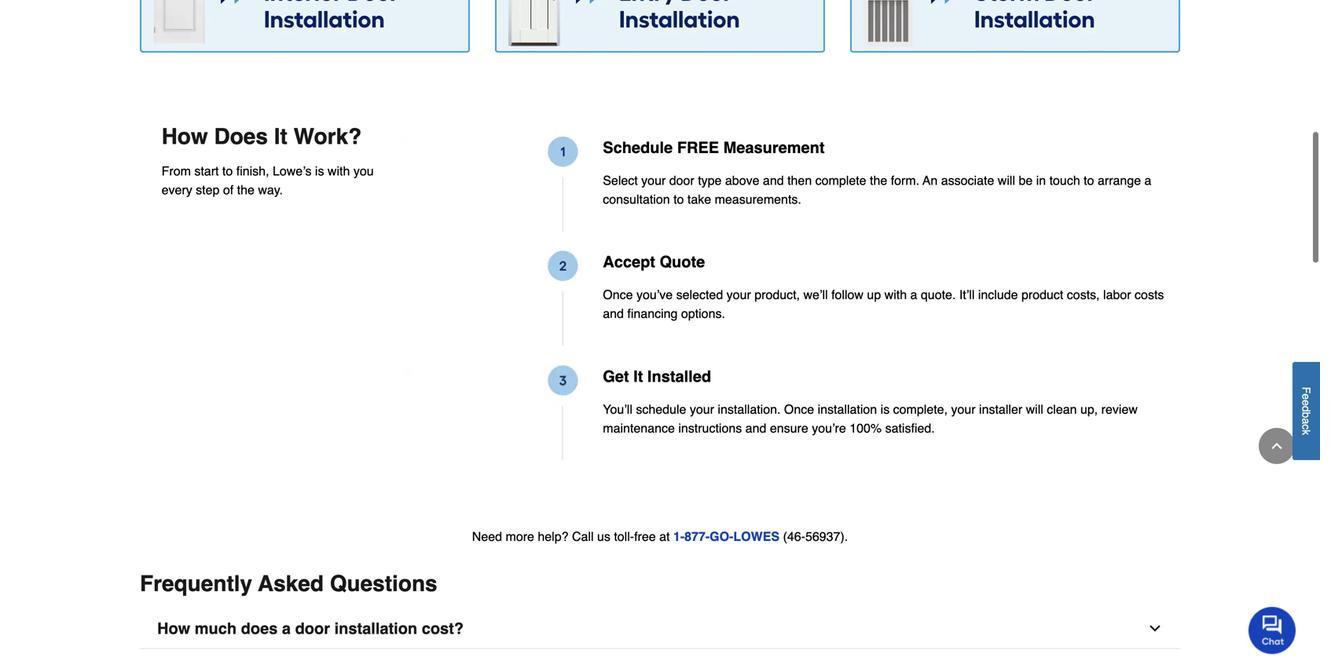 Task type: locate. For each thing, give the bounding box(es) containing it.
and down the installation.
[[746, 421, 767, 436]]

a
[[1145, 173, 1152, 188], [911, 288, 917, 302], [1300, 419, 1313, 425], [282, 620, 291, 638]]

touch
[[1050, 173, 1080, 188]]

an
[[923, 173, 938, 188]]

0 horizontal spatial door
[[295, 620, 330, 638]]

an icon of the number 3. image
[[403, 366, 578, 462]]

chat invite button image
[[1249, 607, 1297, 655]]

clean
[[1047, 402, 1077, 417]]

with left you
[[328, 164, 350, 178]]

need
[[472, 530, 502, 544]]

how up from
[[162, 124, 208, 149]]

f
[[1300, 387, 1313, 394]]

installed
[[648, 368, 711, 386]]

asked
[[258, 572, 324, 597]]

product
[[1022, 288, 1064, 302]]

door down asked
[[295, 620, 330, 638]]

form.
[[891, 173, 920, 188]]

0 horizontal spatial the
[[237, 183, 255, 197]]

your inside select your door type above and then complete the form. an associate will be in touch to arrange a consultation to take measurements.
[[641, 173, 666, 188]]

2 vertical spatial and
[[746, 421, 767, 436]]

will
[[998, 173, 1015, 188], [1026, 402, 1044, 417]]

0 horizontal spatial is
[[315, 164, 324, 178]]

0 horizontal spatial with
[[328, 164, 350, 178]]

get it installed
[[603, 368, 711, 386]]

installation up 100%
[[818, 402, 877, 417]]

your
[[641, 173, 666, 188], [727, 288, 751, 302], [690, 402, 714, 417], [951, 402, 976, 417]]

1 vertical spatial will
[[1026, 402, 1044, 417]]

0 vertical spatial installation
[[818, 402, 877, 417]]

e up "d"
[[1300, 394, 1313, 400]]

1 vertical spatial once
[[784, 402, 814, 417]]

and left financing
[[603, 307, 624, 321]]

0 vertical spatial once
[[603, 288, 633, 302]]

will inside you'll schedule your installation. once installation is complete, your installer will clean up, review maintenance instructions and ensure you're 100% satisfied.
[[1026, 402, 1044, 417]]

1 vertical spatial and
[[603, 307, 624, 321]]

0 vertical spatial with
[[328, 164, 350, 178]]

installer
[[979, 402, 1023, 417]]

associate
[[941, 173, 994, 188]]

arrange
[[1098, 173, 1141, 188]]

an icon of the number 1. image
[[403, 137, 578, 232]]

the left form.
[[870, 173, 887, 188]]

1 horizontal spatial to
[[674, 192, 684, 206]]

cost?
[[422, 620, 464, 638]]

installation inside you'll schedule your installation. once installation is complete, your installer will clean up, review maintenance instructions and ensure you're 100% satisfied.
[[818, 402, 877, 417]]

once
[[603, 288, 633, 302], [784, 402, 814, 417]]

0 vertical spatial is
[[315, 164, 324, 178]]

us
[[597, 530, 611, 544]]

lowes
[[734, 530, 780, 544]]

satisfied.
[[885, 421, 935, 436]]

to left take
[[674, 192, 684, 206]]

once down 'accept'
[[603, 288, 633, 302]]

a right "arrange"
[[1145, 173, 1152, 188]]

quote.
[[921, 288, 956, 302]]

an icon of the number 2. image
[[403, 251, 578, 347]]

chevron down image
[[1147, 621, 1163, 637]]

1 horizontal spatial with
[[885, 288, 907, 302]]

with
[[328, 164, 350, 178], [885, 288, 907, 302]]

will left be
[[998, 173, 1015, 188]]

installation down questions
[[334, 620, 417, 638]]

get
[[603, 368, 629, 386]]

1 horizontal spatial installation
[[818, 402, 877, 417]]

0 vertical spatial door
[[669, 173, 695, 188]]

e
[[1300, 394, 1313, 400], [1300, 400, 1313, 406]]

how inside button
[[157, 620, 190, 638]]

0 horizontal spatial once
[[603, 288, 633, 302]]

is right lowe's
[[315, 164, 324, 178]]

a inside select your door type above and then complete the form. an associate will be in touch to arrange a consultation to take measurements.
[[1145, 173, 1152, 188]]

your left installer
[[951, 402, 976, 417]]

and up "measurements."
[[763, 173, 784, 188]]

1-877-go-lowes link
[[673, 530, 780, 544]]

how much does a door installation cost?
[[157, 620, 464, 638]]

2 e from the top
[[1300, 400, 1313, 406]]

schedule
[[636, 402, 686, 417]]

at
[[659, 530, 670, 544]]

it right get in the left bottom of the page
[[634, 368, 643, 386]]

e up b at the bottom right of the page
[[1300, 400, 1313, 406]]

with right up
[[885, 288, 907, 302]]

once up ensure
[[784, 402, 814, 417]]

0 horizontal spatial to
[[222, 164, 233, 178]]

is up 100%
[[881, 402, 890, 417]]

with inside from start to finish, lowe's is with you every step of the way.
[[328, 164, 350, 178]]

is
[[315, 164, 324, 178], [881, 402, 890, 417]]

review
[[1102, 402, 1138, 417]]

take
[[688, 192, 711, 206]]

1 vertical spatial it
[[634, 368, 643, 386]]

your inside once you've selected your product, we'll follow up with a quote. it'll include product costs, labor costs and financing options.
[[727, 288, 751, 302]]

0 vertical spatial and
[[763, 173, 784, 188]]

questions
[[330, 572, 437, 597]]

installation.
[[718, 402, 781, 417]]

it up lowe's
[[274, 124, 287, 149]]

once inside you'll schedule your installation. once installation is complete, your installer will clean up, review maintenance instructions and ensure you're 100% satisfied.
[[784, 402, 814, 417]]

door inside select your door type above and then complete the form. an associate will be in touch to arrange a consultation to take measurements.
[[669, 173, 695, 188]]

f e e d b a c k
[[1300, 387, 1313, 436]]

1 vertical spatial installation
[[334, 620, 417, 638]]

door
[[669, 173, 695, 188], [295, 620, 330, 638]]

1 vertical spatial is
[[881, 402, 890, 417]]

a right does
[[282, 620, 291, 638]]

to right touch
[[1084, 173, 1094, 188]]

work?
[[294, 124, 362, 149]]

maintenance
[[603, 421, 675, 436]]

frequently
[[140, 572, 252, 597]]

to
[[222, 164, 233, 178], [1084, 173, 1094, 188], [674, 192, 684, 206]]

complete
[[815, 173, 867, 188]]

does
[[241, 620, 278, 638]]

1 horizontal spatial once
[[784, 402, 814, 417]]

does
[[214, 124, 268, 149]]

1 horizontal spatial door
[[669, 173, 695, 188]]

installation inside button
[[334, 620, 417, 638]]

follow
[[832, 288, 864, 302]]

interior door installation. image
[[140, 0, 470, 52]]

0 vertical spatial how
[[162, 124, 208, 149]]

costs,
[[1067, 288, 1100, 302]]

to inside from start to finish, lowe's is with you every step of the way.
[[222, 164, 233, 178]]

will left clean
[[1026, 402, 1044, 417]]

how
[[162, 124, 208, 149], [157, 620, 190, 638]]

in
[[1036, 173, 1046, 188]]

from start to finish, lowe's is with you every step of the way.
[[162, 164, 374, 197]]

go-
[[710, 530, 734, 544]]

0 horizontal spatial it
[[274, 124, 287, 149]]

a left quote.
[[911, 288, 917, 302]]

0 horizontal spatial installation
[[334, 620, 417, 638]]

your left product,
[[727, 288, 751, 302]]

0 vertical spatial will
[[998, 173, 1015, 188]]

step
[[196, 183, 220, 197]]

1 horizontal spatial will
[[1026, 402, 1044, 417]]

the
[[870, 173, 887, 188], [237, 183, 255, 197]]

how left much
[[157, 620, 190, 638]]

then
[[788, 173, 812, 188]]

1 horizontal spatial is
[[881, 402, 890, 417]]

1 vertical spatial with
[[885, 288, 907, 302]]

your up consultation
[[641, 173, 666, 188]]

to up of
[[222, 164, 233, 178]]

free
[[634, 530, 656, 544]]

schedule
[[603, 139, 673, 157]]

1 vertical spatial door
[[295, 620, 330, 638]]

1 vertical spatial how
[[157, 620, 190, 638]]

the right of
[[237, 183, 255, 197]]

once inside once you've selected your product, we'll follow up with a quote. it'll include product costs, labor costs and financing options.
[[603, 288, 633, 302]]

once you've selected your product, we'll follow up with a quote. it'll include product costs, labor costs and financing options.
[[603, 288, 1164, 321]]

free
[[677, 139, 719, 157]]

and
[[763, 173, 784, 188], [603, 307, 624, 321], [746, 421, 767, 436]]

you
[[354, 164, 374, 178]]

the inside from start to finish, lowe's is with you every step of the way.
[[237, 183, 255, 197]]

1 horizontal spatial the
[[870, 173, 887, 188]]

0 horizontal spatial will
[[998, 173, 1015, 188]]

door up take
[[669, 173, 695, 188]]

lowe's
[[273, 164, 312, 178]]



Task type: describe. For each thing, give the bounding box(es) containing it.
installation for once
[[818, 402, 877, 417]]

finish,
[[236, 164, 269, 178]]

2 horizontal spatial to
[[1084, 173, 1094, 188]]

100%
[[850, 421, 882, 436]]

(46-
[[783, 530, 805, 544]]

0 vertical spatial it
[[274, 124, 287, 149]]

help?
[[538, 530, 569, 544]]

you're
[[812, 421, 846, 436]]

up
[[867, 288, 881, 302]]

how for how much does a door installation cost?
[[157, 620, 190, 638]]

labor
[[1103, 288, 1131, 302]]

you'll
[[603, 402, 633, 417]]

call
[[572, 530, 594, 544]]

measurements.
[[715, 192, 801, 206]]

toll-
[[614, 530, 634, 544]]

need more help? call us toll-free at 1-877-go-lowes (46-56937).
[[472, 530, 848, 544]]

1-
[[673, 530, 685, 544]]

and inside select your door type above and then complete the form. an associate will be in touch to arrange a consultation to take measurements.
[[763, 173, 784, 188]]

select
[[603, 173, 638, 188]]

be
[[1019, 173, 1033, 188]]

a inside once you've selected your product, we'll follow up with a quote. it'll include product costs, labor costs and financing options.
[[911, 288, 917, 302]]

measurement
[[724, 139, 825, 157]]

you've
[[637, 288, 673, 302]]

with inside once you've selected your product, we'll follow up with a quote. it'll include product costs, labor costs and financing options.
[[885, 288, 907, 302]]

product,
[[755, 288, 800, 302]]

instructions
[[678, 421, 742, 436]]

storm door installation. image
[[850, 0, 1180, 52]]

877-
[[685, 530, 710, 544]]

and inside once you've selected your product, we'll follow up with a quote. it'll include product costs, labor costs and financing options.
[[603, 307, 624, 321]]

include
[[978, 288, 1018, 302]]

the inside select your door type above and then complete the form. an associate will be in touch to arrange a consultation to take measurements.
[[870, 173, 887, 188]]

how does it work?
[[162, 124, 362, 149]]

is inside from start to finish, lowe's is with you every step of the way.
[[315, 164, 324, 178]]

every
[[162, 183, 192, 197]]

quote
[[660, 253, 705, 271]]

it'll
[[959, 288, 975, 302]]

options.
[[681, 307, 725, 321]]

complete,
[[893, 402, 948, 417]]

select your door type above and then complete the form. an associate will be in touch to arrange a consultation to take measurements.
[[603, 173, 1152, 206]]

door inside how much does a door installation cost? button
[[295, 620, 330, 638]]

f e e d b a c k button
[[1293, 362, 1320, 461]]

installation for door
[[334, 620, 417, 638]]

much
[[195, 620, 237, 638]]

accept quote
[[603, 253, 705, 271]]

chevron up image
[[1269, 439, 1285, 454]]

d
[[1300, 406, 1313, 412]]

consultation
[[603, 192, 670, 206]]

how much does a door installation cost? button
[[140, 609, 1180, 649]]

and inside you'll schedule your installation. once installation is complete, your installer will clean up, review maintenance instructions and ensure you're 100% satisfied.
[[746, 421, 767, 436]]

start
[[194, 164, 219, 178]]

type
[[698, 173, 722, 188]]

selected
[[676, 288, 723, 302]]

costs
[[1135, 288, 1164, 302]]

you'll schedule your installation. once installation is complete, your installer will clean up, review maintenance instructions and ensure you're 100% satisfied.
[[603, 402, 1138, 436]]

from
[[162, 164, 191, 178]]

a up the 'k'
[[1300, 419, 1313, 425]]

entry door installation. image
[[495, 0, 825, 52]]

56937).
[[805, 530, 848, 544]]

k
[[1300, 430, 1313, 436]]

your up instructions
[[690, 402, 714, 417]]

ensure
[[770, 421, 808, 436]]

how for how does it work?
[[162, 124, 208, 149]]

of
[[223, 183, 234, 197]]

financing
[[627, 307, 678, 321]]

frequently asked questions
[[140, 572, 437, 597]]

1 horizontal spatial it
[[634, 368, 643, 386]]

accept
[[603, 253, 655, 271]]

is inside you'll schedule your installation. once installation is complete, your installer will clean up, review maintenance instructions and ensure you're 100% satisfied.
[[881, 402, 890, 417]]

will inside select your door type above and then complete the form. an associate will be in touch to arrange a consultation to take measurements.
[[998, 173, 1015, 188]]

way.
[[258, 183, 283, 197]]

we'll
[[804, 288, 828, 302]]

scroll to top element
[[1259, 428, 1295, 464]]

up,
[[1081, 402, 1098, 417]]

schedule free measurement
[[603, 139, 825, 157]]

1 e from the top
[[1300, 394, 1313, 400]]

more
[[506, 530, 534, 544]]

b
[[1300, 412, 1313, 419]]



Task type: vqa. For each thing, say whether or not it's contained in the screenshot.
You'll schedule your installation. Once installation is complete, your installer will clean up, review maintenance instructions and ensure you're 100% satisfied.
yes



